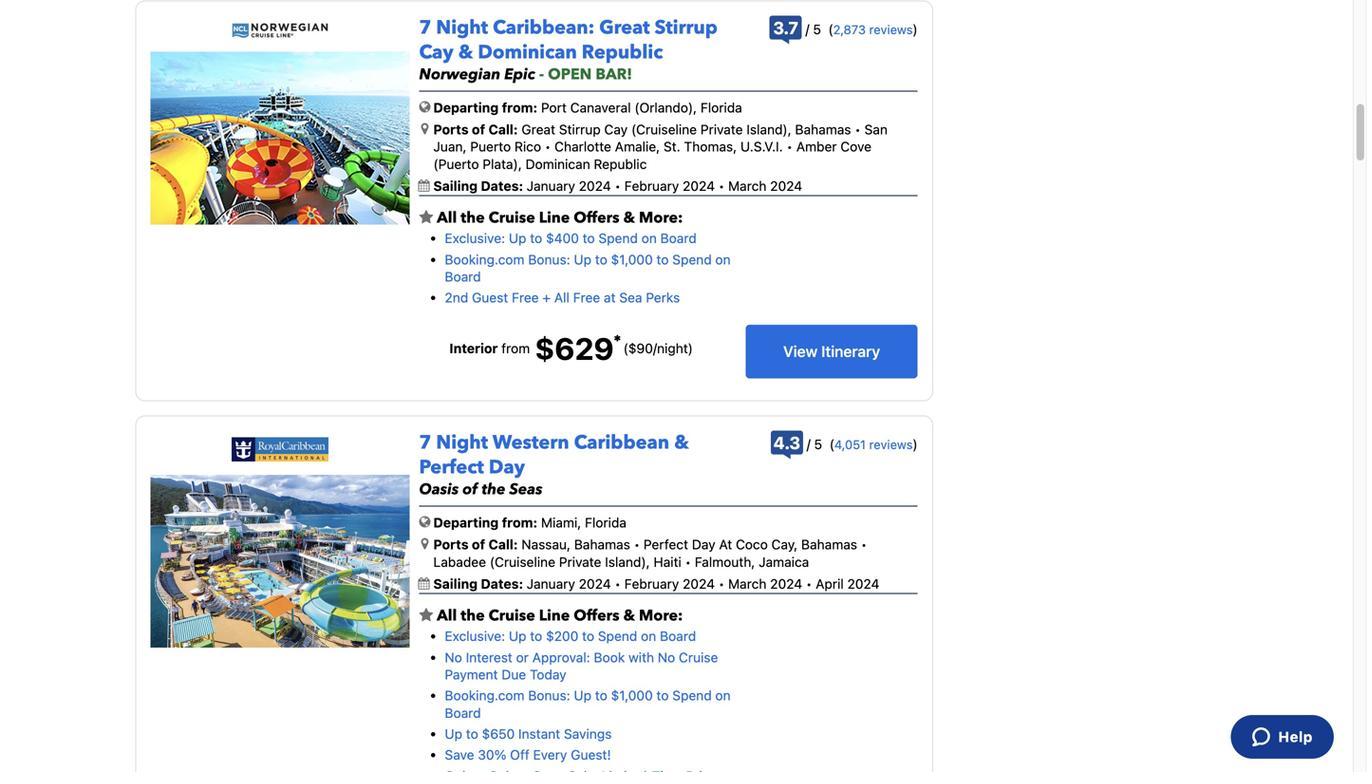 Task type: describe. For each thing, give the bounding box(es) containing it.
7 for perfect
[[419, 430, 432, 456]]

sailing for 7 night caribbean: great stirrup cay & dominican republic
[[434, 178, 478, 194]]

save
[[445, 747, 474, 763]]

february for january 2024 • february 2024 • march 2024
[[625, 178, 679, 194]]

february for january 2024 • february 2024 • march 2024 • april 2024
[[625, 576, 679, 592]]

san
[[865, 122, 888, 137]]

perks
[[646, 290, 680, 306]]

caribbean:
[[493, 15, 595, 41]]

4,051
[[835, 438, 866, 452]]

($90
[[624, 340, 653, 356]]

juan,
[[434, 139, 467, 155]]

departing from: miami, florida
[[434, 515, 627, 530]]

2024 right april
[[848, 576, 880, 592]]

( for 7 night western caribbean & perfect day
[[830, 437, 835, 452]]

ports of call: for 7 night caribbean: great stirrup cay & dominican republic
[[434, 122, 518, 137]]

globe image for 7 night western caribbean & perfect day
[[419, 515, 431, 529]]

bahamas up amber
[[795, 122, 852, 137]]

oasis
[[419, 479, 459, 500]]

bahamas up april
[[802, 537, 858, 552]]

march for january 2024 • february 2024 • march 2024 • april 2024
[[729, 576, 767, 592]]

every
[[533, 747, 567, 763]]

2024 down falmouth,
[[683, 576, 715, 592]]

night for cay
[[436, 15, 488, 41]]

+
[[543, 290, 551, 306]]

no interest or approval: book with no cruise payment due today link
[[445, 649, 718, 682]]

western
[[493, 430, 569, 456]]

2nd
[[445, 290, 468, 306]]

at
[[719, 537, 732, 552]]

board up 2nd
[[445, 269, 481, 284]]

ports of call: for 7 night western caribbean & perfect day
[[434, 537, 518, 552]]

2,873
[[834, 22, 866, 37]]

board down payment at left bottom
[[445, 705, 481, 721]]

• charlotte amalie, st. thomas, u.s.v.i.
[[541, 139, 783, 155]]

2 no from the left
[[658, 649, 675, 665]]

star image
[[419, 210, 433, 225]]

cay,
[[772, 537, 798, 552]]

2024 down charlotte
[[579, 178, 611, 194]]

perfect inside "7 night western caribbean & perfect day oasis of the seas"
[[419, 455, 484, 481]]

2024 down u.s.v.i. at the top
[[770, 178, 803, 194]]

$200
[[546, 628, 579, 644]]

up up save
[[445, 726, 463, 742]]

up down exclusive: up to $400 to spend on board link
[[574, 251, 592, 267]]

off
[[510, 747, 530, 763]]

sailing for 7 night western caribbean & perfect day
[[434, 576, 478, 592]]

savings
[[564, 726, 612, 742]]

nassau,
[[522, 537, 571, 552]]

all for 7 night caribbean: great stirrup cay & dominican republic
[[437, 207, 457, 228]]

dominican inside amber cove (puerto plata), dominican republic
[[526, 156, 590, 172]]

& inside 7 night caribbean: great stirrup cay & dominican republic norwegian epic - open bar!
[[458, 39, 473, 66]]

seas
[[510, 479, 543, 500]]

dates: for 7 night caribbean: great stirrup cay & dominican republic
[[481, 178, 524, 194]]

from: for 7 night western caribbean & perfect day
[[502, 515, 538, 530]]

all for 7 night western caribbean & perfect day
[[437, 605, 457, 626]]

april
[[816, 576, 844, 592]]

exclusive: up to $400 to spend on board booking.com bonus: up to $1,000 to spend on board 2nd guest free + all free at sea perks
[[445, 230, 731, 306]]

board down january 2024 • february 2024 • march 2024 • april 2024
[[660, 628, 696, 644]]

offers for 7 night caribbean: great stirrup cay & dominican republic
[[574, 207, 620, 228]]

itinerary
[[822, 342, 881, 360]]

cruise for 7 night caribbean: great stirrup cay & dominican republic
[[489, 207, 535, 228]]

ports for 7 night caribbean: great stirrup cay & dominican republic
[[434, 122, 469, 137]]

2nd guest free + all free at sea perks link
[[445, 290, 680, 306]]

from
[[502, 340, 530, 356]]

1 no from the left
[[445, 649, 462, 665]]

bahamas down miami,
[[574, 537, 630, 552]]

0 horizontal spatial great
[[522, 122, 556, 137]]

5 for 7 night western caribbean & perfect day
[[815, 437, 823, 452]]

& up the with
[[624, 605, 635, 626]]

map marker image for 7 night western caribbean & perfect day
[[421, 537, 429, 551]]

day inside "7 night western caribbean & perfect day oasis of the seas"
[[489, 455, 525, 481]]

$1,000 inside exclusive: up to $200 to spend on board no interest or approval: book with no cruise payment due today booking.com bonus: up to $1,000 to spend on board up to $650 instant savings save 30% off every guest!
[[611, 688, 653, 703]]

stirrup inside 7 night caribbean: great stirrup cay & dominican republic norwegian epic - open bar!
[[655, 15, 718, 41]]

dates: for 7 night western caribbean & perfect day
[[481, 576, 524, 592]]

view
[[784, 342, 818, 360]]

1 booking.com bonus: up to $1,000 to spend on board link from the top
[[445, 251, 731, 284]]

charlotte
[[555, 139, 612, 155]]

• left april
[[806, 576, 812, 592]]

exclusive: for booking.com
[[445, 230, 505, 246]]

great stirrup cay (cruiseline private island), bahamas
[[522, 122, 852, 137]]

great inside 7 night caribbean: great stirrup cay & dominican republic norwegian epic - open bar!
[[600, 15, 650, 41]]

calendar image for 7 night western caribbean & perfect day
[[418, 578, 430, 590]]

3.7
[[774, 18, 799, 38]]

5 for 7 night caribbean: great stirrup cay & dominican republic
[[813, 21, 821, 37]]

island), inside nassau, bahamas • perfect day at coco cay, bahamas • labadee (cruiseline private island), haiti • falmouth, jamaica
[[605, 554, 650, 570]]

cove
[[841, 139, 872, 155]]

bonus: inside exclusive: up to $400 to spend on board booking.com bonus: up to $1,000 to spend on board 2nd guest free + all free at sea perks
[[528, 251, 571, 267]]

call: for 7 night caribbean: great stirrup cay & dominican republic
[[489, 122, 518, 137]]

• left cove in the right top of the page
[[783, 139, 797, 155]]

/ for 7 night caribbean: great stirrup cay & dominican republic
[[806, 21, 810, 37]]

30%
[[478, 747, 507, 763]]

($90 / night)
[[624, 340, 693, 356]]

at
[[604, 290, 616, 306]]

(orlando),
[[635, 100, 697, 115]]

due
[[502, 667, 526, 682]]

-
[[539, 64, 544, 85]]

port
[[541, 100, 567, 115]]

san juan, puerto rico
[[434, 122, 888, 155]]

ports for 7 night western caribbean & perfect day
[[434, 537, 469, 552]]

2024 down jamaica
[[770, 576, 803, 592]]

today
[[530, 667, 567, 682]]

up up or
[[509, 628, 527, 644]]

1 vertical spatial florida
[[585, 515, 627, 530]]

$1,000 inside exclusive: up to $400 to spend on board booking.com bonus: up to $1,000 to spend on board 2nd guest free + all free at sea perks
[[611, 251, 653, 267]]

puerto
[[470, 139, 511, 155]]

departing from: port canaveral (orlando), florida
[[434, 100, 743, 115]]

2 free from the left
[[573, 290, 600, 306]]

) for 7 night caribbean: great stirrup cay & dominican republic
[[913, 21, 918, 37]]

january for january 2024 • february 2024 • march 2024
[[527, 178, 575, 194]]

booking.com inside exclusive: up to $400 to spend on board booking.com bonus: up to $1,000 to spend on board 2nd guest free + all free at sea perks
[[445, 251, 525, 267]]

• down thomas,
[[719, 178, 725, 194]]

0 vertical spatial island),
[[747, 122, 792, 137]]

(puerto
[[434, 156, 479, 172]]

sailing dates: for 7 night caribbean: great stirrup cay & dominican republic
[[434, 178, 527, 194]]

(cruiseline inside nassau, bahamas • perfect day at coco cay, bahamas • labadee (cruiseline private island), haiti • falmouth, jamaica
[[490, 554, 556, 570]]

thomas,
[[684, 139, 737, 155]]

reviews for 7 night western caribbean & perfect day
[[870, 438, 913, 452]]

exclusive: up to $200 to spend on board no interest or approval: book with no cruise payment due today booking.com bonus: up to $1,000 to spend on board up to $650 instant savings save 30% off every guest!
[[445, 628, 731, 763]]

1 vertical spatial /
[[653, 340, 657, 356]]

• down nassau, bahamas • perfect day at coco cay, bahamas • labadee (cruiseline private island), haiti • falmouth, jamaica
[[615, 576, 621, 592]]

save 30% off every guest! link
[[445, 747, 611, 763]]

payment
[[445, 667, 498, 682]]

amber cove (puerto plata), dominican republic
[[434, 139, 872, 172]]

coco
[[736, 537, 768, 552]]

caribbean
[[574, 430, 670, 456]]

with
[[629, 649, 654, 665]]

dominican inside 7 night caribbean: great stirrup cay & dominican republic norwegian epic - open bar!
[[478, 39, 577, 66]]

exclusive: up to $200 to spend on board link
[[445, 628, 696, 644]]

departing for 7 night caribbean: great stirrup cay & dominican republic
[[434, 100, 499, 115]]

sailing dates: for 7 night western caribbean & perfect day
[[434, 576, 527, 592]]

( for 7 night caribbean: great stirrup cay & dominican republic
[[829, 21, 834, 37]]

up to $650 instant savings link
[[445, 726, 612, 742]]

2024 down thomas,
[[683, 178, 715, 194]]

st.
[[664, 139, 681, 155]]

offers for 7 night western caribbean & perfect day
[[574, 605, 620, 626]]

sea
[[620, 290, 643, 306]]

cruise for 7 night western caribbean & perfect day
[[489, 605, 535, 626]]

interior
[[450, 340, 498, 356]]

more: for 7 night western caribbean & perfect day
[[639, 605, 683, 626]]

instant
[[519, 726, 561, 742]]

2 booking.com bonus: up to $1,000 to spend on board link from the top
[[445, 688, 731, 721]]

guest!
[[571, 747, 611, 763]]

• right rico
[[545, 139, 551, 155]]

labadee
[[434, 554, 486, 570]]

board down january 2024 • february 2024 • march 2024
[[661, 230, 697, 246]]

u.s.v.i.
[[741, 139, 783, 155]]

miami,
[[541, 515, 582, 530]]

falmouth,
[[695, 554, 755, 570]]

& down january 2024 • february 2024 • march 2024
[[624, 207, 635, 228]]

• up january 2024 • february 2024 • march 2024 • april 2024
[[634, 537, 640, 552]]

2,873 reviews link
[[834, 22, 913, 37]]



Task type: locate. For each thing, give the bounding box(es) containing it.
2 sailing dates: from the top
[[434, 576, 527, 592]]

globe image
[[419, 100, 431, 113], [419, 515, 431, 529]]

up down no interest or approval: book with no cruise payment due today link
[[574, 688, 592, 703]]

1 vertical spatial march
[[729, 576, 767, 592]]

day up departing from: miami, florida
[[489, 455, 525, 481]]

night up oasis
[[436, 430, 488, 456]]

0 vertical spatial perfect
[[419, 455, 484, 481]]

booking.com up guest
[[445, 251, 525, 267]]

1 horizontal spatial island),
[[747, 122, 792, 137]]

0 vertical spatial globe image
[[419, 100, 431, 113]]

0 horizontal spatial no
[[445, 649, 462, 665]]

march down falmouth,
[[729, 576, 767, 592]]

1 night from the top
[[436, 15, 488, 41]]

2 ) from the top
[[913, 437, 918, 452]]

0 vertical spatial (cruiseline
[[632, 122, 697, 137]]

2 line from the top
[[539, 605, 570, 626]]

2 from: from the top
[[502, 515, 538, 530]]

day inside nassau, bahamas • perfect day at coco cay, bahamas • labadee (cruiseline private island), haiti • falmouth, jamaica
[[692, 537, 716, 552]]

1 vertical spatial (
[[830, 437, 835, 452]]

(
[[829, 21, 834, 37], [830, 437, 835, 452]]

january down rico
[[527, 178, 575, 194]]

1 vertical spatial map marker image
[[421, 537, 429, 551]]

reviews inside "4.3 / 5 ( 4,051 reviews )"
[[870, 438, 913, 452]]

1 vertical spatial sailing dates:
[[434, 576, 527, 592]]

1 departing from the top
[[434, 100, 499, 115]]

1 vertical spatial )
[[913, 437, 918, 452]]

star image
[[419, 608, 433, 623]]

1 horizontal spatial free
[[573, 290, 600, 306]]

0 horizontal spatial florida
[[585, 515, 627, 530]]

1 vertical spatial ports
[[434, 537, 469, 552]]

booking.com bonus: up to $1,000 to spend on board link down exclusive: up to $400 to spend on board link
[[445, 251, 731, 284]]

1 from: from the top
[[502, 100, 538, 115]]

norwegian epic image
[[151, 52, 410, 224]]

2 february from the top
[[625, 576, 679, 592]]

dates: down labadee
[[481, 576, 524, 592]]

asterisk image
[[614, 334, 621, 342]]

0 vertical spatial sailing dates:
[[434, 178, 527, 194]]

1 ports of call: from the top
[[434, 122, 518, 137]]

from: down seas
[[502, 515, 538, 530]]

sailing dates: down labadee
[[434, 576, 527, 592]]

5 right 3.7
[[813, 21, 821, 37]]

republic inside amber cove (puerto plata), dominican republic
[[594, 156, 647, 172]]

5 inside 3.7 / 5 ( 2,873 reviews )
[[813, 21, 821, 37]]

4.3 / 5 ( 4,051 reviews )
[[774, 433, 918, 453]]

2 bonus: from the top
[[528, 688, 571, 703]]

more: for 7 night caribbean: great stirrup cay & dominican republic
[[639, 207, 683, 228]]

1 vertical spatial great
[[522, 122, 556, 137]]

2 calendar image from the top
[[418, 578, 430, 590]]

1 vertical spatial february
[[625, 576, 679, 592]]

7 inside 7 night caribbean: great stirrup cay & dominican republic norwegian epic - open bar!
[[419, 15, 432, 41]]

0 vertical spatial dates:
[[481, 178, 524, 194]]

/ inside "4.3 / 5 ( 4,051 reviews )"
[[807, 437, 811, 452]]

cruise
[[489, 207, 535, 228], [489, 605, 535, 626], [679, 649, 718, 665]]

jamaica
[[759, 554, 809, 570]]

0 vertical spatial /
[[806, 21, 810, 37]]

cay inside 7 night caribbean: great stirrup cay & dominican republic norwegian epic - open bar!
[[419, 39, 454, 66]]

january 2024 • february 2024 • march 2024
[[527, 178, 803, 194]]

2 vertical spatial the
[[461, 605, 485, 626]]

0 vertical spatial bonus:
[[528, 251, 571, 267]]

2 exclusive: from the top
[[445, 628, 505, 644]]

2 vertical spatial /
[[807, 437, 811, 452]]

perfect inside nassau, bahamas • perfect day at coco cay, bahamas • labadee (cruiseline private island), haiti • falmouth, jamaica
[[644, 537, 689, 552]]

perfect
[[419, 455, 484, 481], [644, 537, 689, 552]]

cay
[[419, 39, 454, 66], [605, 122, 628, 137]]

reviews for 7 night caribbean: great stirrup cay & dominican republic
[[870, 22, 913, 37]]

to
[[530, 230, 543, 246], [583, 230, 595, 246], [595, 251, 608, 267], [657, 251, 669, 267], [530, 628, 543, 644], [582, 628, 595, 644], [595, 688, 608, 703], [657, 688, 669, 703], [466, 726, 479, 742]]

1 sailing from the top
[[434, 178, 478, 194]]

1 vertical spatial republic
[[594, 156, 647, 172]]

perfect up haiti on the left
[[644, 537, 689, 552]]

1 calendar image from the top
[[418, 180, 430, 192]]

january down nassau,
[[527, 576, 575, 592]]

7 up oasis
[[419, 430, 432, 456]]

5 right 4.3
[[815, 437, 823, 452]]

private down nassau,
[[559, 554, 602, 570]]

1 vertical spatial ports of call:
[[434, 537, 518, 552]]

all the cruise line offers & more:
[[433, 207, 683, 228], [433, 605, 683, 626]]

offers
[[574, 207, 620, 228], [574, 605, 620, 626]]

epic
[[505, 64, 536, 85]]

0 vertical spatial ports
[[434, 122, 469, 137]]

1 vertical spatial all the cruise line offers & more:
[[433, 605, 683, 626]]

1 vertical spatial $1,000
[[611, 688, 653, 703]]

the up 'interest'
[[461, 605, 485, 626]]

booking.com bonus: up to $1,000 to spend on board link up savings
[[445, 688, 731, 721]]

of for 7 night western caribbean & perfect day
[[472, 537, 485, 552]]

2 offers from the top
[[574, 605, 620, 626]]

0 horizontal spatial day
[[489, 455, 525, 481]]

1 horizontal spatial cay
[[605, 122, 628, 137]]

( inside "4.3 / 5 ( 4,051 reviews )"
[[830, 437, 835, 452]]

0 vertical spatial departing
[[434, 100, 499, 115]]

) inside "4.3 / 5 ( 4,051 reviews )"
[[913, 437, 918, 452]]

1 vertical spatial reviews
[[870, 438, 913, 452]]

$629
[[535, 330, 614, 366]]

reviews inside 3.7 / 5 ( 2,873 reviews )
[[870, 22, 913, 37]]

more: down january 2024 • february 2024 • march 2024
[[639, 207, 683, 228]]

7 night caribbean: great stirrup cay & dominican republic norwegian epic - open bar!
[[419, 15, 718, 85]]

1 vertical spatial private
[[559, 554, 602, 570]]

2 vertical spatial of
[[472, 537, 485, 552]]

stirrup
[[655, 15, 718, 41], [559, 122, 601, 137]]

1 free from the left
[[512, 290, 539, 306]]

line for 7 night caribbean: great stirrup cay & dominican republic
[[539, 207, 570, 228]]

• up cove in the right top of the page
[[852, 122, 865, 137]]

2 ports of call: from the top
[[434, 537, 518, 552]]

ports of call: up puerto
[[434, 122, 518, 137]]

ports up "juan,"
[[434, 122, 469, 137]]

from: for 7 night caribbean: great stirrup cay & dominican republic
[[502, 100, 538, 115]]

7 for cay
[[419, 15, 432, 41]]

1 globe image from the top
[[419, 100, 431, 113]]

on
[[642, 230, 657, 246], [716, 251, 731, 267], [641, 628, 657, 644], [716, 688, 731, 703]]

cruise up or
[[489, 605, 535, 626]]

up left $400 at the top
[[509, 230, 527, 246]]

island), up u.s.v.i. at the top
[[747, 122, 792, 137]]

interest
[[466, 649, 513, 665]]

1 ) from the top
[[913, 21, 918, 37]]

globe image for 7 night caribbean: great stirrup cay & dominican republic
[[419, 100, 431, 113]]

) right 4,051
[[913, 437, 918, 452]]

up
[[509, 230, 527, 246], [574, 251, 592, 267], [509, 628, 527, 644], [574, 688, 592, 703], [445, 726, 463, 742]]

map marker image
[[421, 122, 429, 135], [421, 537, 429, 551]]

0 vertical spatial all
[[437, 207, 457, 228]]

2 january from the top
[[527, 576, 575, 592]]

1 vertical spatial dominican
[[526, 156, 590, 172]]

1 vertical spatial all
[[554, 290, 570, 306]]

2 booking.com from the top
[[445, 688, 525, 703]]

2 globe image from the top
[[419, 515, 431, 529]]

calendar image
[[418, 180, 430, 192], [418, 578, 430, 590]]

0 vertical spatial all the cruise line offers & more:
[[433, 207, 683, 228]]

) for 7 night western caribbean & perfect day
[[913, 437, 918, 452]]

1 7 from the top
[[419, 15, 432, 41]]

ports up labadee
[[434, 537, 469, 552]]

january for january 2024 • february 2024 • march 2024 • april 2024
[[527, 576, 575, 592]]

rico
[[515, 139, 541, 155]]

0 vertical spatial 5
[[813, 21, 821, 37]]

1 horizontal spatial great
[[600, 15, 650, 41]]

norwegian cruise line image
[[232, 22, 329, 38]]

line up $400 at the top
[[539, 207, 570, 228]]

republic inside 7 night caribbean: great stirrup cay & dominican republic norwegian epic - open bar!
[[582, 39, 663, 66]]

map marker image down norwegian
[[421, 122, 429, 135]]

the for 7 night caribbean: great stirrup cay & dominican republic
[[461, 207, 485, 228]]

florida right miami,
[[585, 515, 627, 530]]

island),
[[747, 122, 792, 137], [605, 554, 650, 570]]

& left epic
[[458, 39, 473, 66]]

booking.com
[[445, 251, 525, 267], [445, 688, 525, 703]]

2024 up exclusive: up to $200 to spend on board link
[[579, 576, 611, 592]]

cay left epic
[[419, 39, 454, 66]]

2 map marker image from the top
[[421, 537, 429, 551]]

0 vertical spatial february
[[625, 178, 679, 194]]

guest
[[472, 290, 508, 306]]

1 all the cruise line offers & more: from the top
[[433, 207, 683, 228]]

free left at
[[573, 290, 600, 306]]

the inside "7 night western caribbean & perfect day oasis of the seas"
[[482, 479, 506, 500]]

/
[[806, 21, 810, 37], [653, 340, 657, 356], [807, 437, 811, 452]]

reviews
[[870, 22, 913, 37], [870, 438, 913, 452]]

1 horizontal spatial no
[[658, 649, 675, 665]]

republic up canaveral
[[582, 39, 663, 66]]

• right cay,
[[861, 537, 867, 552]]

0 vertical spatial cruise
[[489, 207, 535, 228]]

all the cruise line offers & more: up $200 on the bottom
[[433, 605, 683, 626]]

amber
[[797, 139, 837, 155]]

private
[[701, 122, 743, 137], [559, 554, 602, 570]]

1 vertical spatial sailing
[[434, 576, 478, 592]]

1 vertical spatial 5
[[815, 437, 823, 452]]

private inside nassau, bahamas • perfect day at coco cay, bahamas • labadee (cruiseline private island), haiti • falmouth, jamaica
[[559, 554, 602, 570]]

)
[[913, 21, 918, 37], [913, 437, 918, 452]]

calendar image for 7 night caribbean: great stirrup cay & dominican republic
[[418, 180, 430, 192]]

1 map marker image from the top
[[421, 122, 429, 135]]

plata),
[[483, 156, 522, 172]]

nassau, bahamas • perfect day at coco cay, bahamas • labadee (cruiseline private island), haiti • falmouth, jamaica
[[434, 537, 867, 570]]

1 offers from the top
[[574, 207, 620, 228]]

departing for 7 night western caribbean & perfect day
[[434, 515, 499, 530]]

night)
[[657, 340, 693, 356]]

amalie,
[[615, 139, 660, 155]]

( right 3.7
[[829, 21, 834, 37]]

sailing
[[434, 178, 478, 194], [434, 576, 478, 592]]

/ right 3.7
[[806, 21, 810, 37]]

the right star icon
[[461, 207, 485, 228]]

florida up thomas,
[[701, 100, 743, 115]]

/ inside 3.7 / 5 ( 2,873 reviews )
[[806, 21, 810, 37]]

dominican
[[478, 39, 577, 66], [526, 156, 590, 172]]

great up bar!
[[600, 15, 650, 41]]

1 vertical spatial offers
[[574, 605, 620, 626]]

1 horizontal spatial day
[[692, 537, 716, 552]]

map marker image down oasis
[[421, 537, 429, 551]]

calendar image up star image
[[418, 578, 430, 590]]

reviews right 4,051
[[870, 438, 913, 452]]

january 2024 • february 2024 • march 2024 • april 2024
[[527, 576, 880, 592]]

4.3
[[774, 433, 801, 453]]

exclusive: up to $400 to spend on board link
[[445, 230, 697, 246]]

1 vertical spatial night
[[436, 430, 488, 456]]

departing
[[434, 100, 499, 115], [434, 515, 499, 530]]

exclusive: up 'interest'
[[445, 628, 505, 644]]

1 vertical spatial bonus:
[[528, 688, 571, 703]]

royal caribbean image
[[232, 438, 329, 461]]

$1,000
[[611, 251, 653, 267], [611, 688, 653, 703]]

canaveral
[[570, 100, 631, 115]]

1 vertical spatial booking.com bonus: up to $1,000 to spend on board link
[[445, 688, 731, 721]]

open
[[548, 64, 592, 85]]

exclusive: up guest
[[445, 230, 505, 246]]

night inside "7 night western caribbean & perfect day oasis of the seas"
[[436, 430, 488, 456]]

ports of call: up labadee
[[434, 537, 518, 552]]

line for 7 night western caribbean & perfect day
[[539, 605, 570, 626]]

2 departing from the top
[[434, 515, 499, 530]]

bar!
[[596, 64, 632, 85]]

all right star image
[[437, 605, 457, 626]]

0 horizontal spatial private
[[559, 554, 602, 570]]

1 call: from the top
[[489, 122, 518, 137]]

( inside 3.7 / 5 ( 2,873 reviews )
[[829, 21, 834, 37]]

of up labadee
[[472, 537, 485, 552]]

1 line from the top
[[539, 207, 570, 228]]

2 sailing from the top
[[434, 576, 478, 592]]

the
[[461, 207, 485, 228], [482, 479, 506, 500], [461, 605, 485, 626]]

1 march from the top
[[729, 178, 767, 194]]

all inside exclusive: up to $400 to spend on board booking.com bonus: up to $1,000 to spend on board 2nd guest free + all free at sea perks
[[554, 290, 570, 306]]

/ for 7 night western caribbean & perfect day
[[807, 437, 811, 452]]

2 more: from the top
[[639, 605, 683, 626]]

1 february from the top
[[625, 178, 679, 194]]

bonus: down today
[[528, 688, 571, 703]]

1 vertical spatial globe image
[[419, 515, 431, 529]]

0 horizontal spatial free
[[512, 290, 539, 306]]

2 vertical spatial cruise
[[679, 649, 718, 665]]

line up $200 on the bottom
[[539, 605, 570, 626]]

florida
[[701, 100, 743, 115], [585, 515, 627, 530]]

• down amalie, at the left top of page
[[615, 178, 621, 194]]

$400
[[546, 230, 579, 246]]

1 vertical spatial 7
[[419, 430, 432, 456]]

free
[[512, 290, 539, 306], [573, 290, 600, 306]]

bonus: inside exclusive: up to $200 to spend on board no interest or approval: book with no cruise payment due today booking.com bonus: up to $1,000 to spend on board up to $650 instant savings save 30% off every guest!
[[528, 688, 571, 703]]

0 vertical spatial private
[[701, 122, 743, 137]]

1 vertical spatial more:
[[639, 605, 683, 626]]

all the cruise line offers & more: for 7 night western caribbean & perfect day
[[433, 605, 683, 626]]

exclusive: for no
[[445, 628, 505, 644]]

0 vertical spatial great
[[600, 15, 650, 41]]

haiti
[[654, 554, 682, 570]]

1 horizontal spatial stirrup
[[655, 15, 718, 41]]

$1,000 down the with
[[611, 688, 653, 703]]

1 reviews from the top
[[870, 22, 913, 37]]

perfect left seas
[[419, 455, 484, 481]]

night inside 7 night caribbean: great stirrup cay & dominican republic norwegian epic - open bar!
[[436, 15, 488, 41]]

call: down departing from: miami, florida
[[489, 537, 518, 552]]

0 vertical spatial map marker image
[[421, 122, 429, 135]]

2 march from the top
[[729, 576, 767, 592]]

1 vertical spatial day
[[692, 537, 716, 552]]

1 horizontal spatial florida
[[701, 100, 743, 115]]

1 vertical spatial of
[[463, 479, 478, 500]]

approval:
[[533, 649, 590, 665]]

day
[[489, 455, 525, 481], [692, 537, 716, 552]]

7 night western caribbean & perfect day oasis of the seas
[[419, 430, 689, 500]]

0 vertical spatial the
[[461, 207, 485, 228]]

0 vertical spatial $1,000
[[611, 251, 653, 267]]

2 $1,000 from the top
[[611, 688, 653, 703]]

• down falmouth,
[[719, 576, 725, 592]]

great
[[600, 15, 650, 41], [522, 122, 556, 137]]

1 vertical spatial perfect
[[644, 537, 689, 552]]

(cruiseline down nassau,
[[490, 554, 556, 570]]

republic down amalie, at the left top of page
[[594, 156, 647, 172]]

0 horizontal spatial (cruiseline
[[490, 554, 556, 570]]

1 vertical spatial departing
[[434, 515, 499, 530]]

0 vertical spatial republic
[[582, 39, 663, 66]]

february down haiti on the left
[[625, 576, 679, 592]]

march for january 2024 • february 2024 • march 2024
[[729, 178, 767, 194]]

cruise inside exclusive: up to $200 to spend on board no interest or approval: book with no cruise payment due today booking.com bonus: up to $1,000 to spend on board up to $650 instant savings save 30% off every guest!
[[679, 649, 718, 665]]

calendar image up star icon
[[418, 180, 430, 192]]

all the cruise line offers & more: up $400 at the top
[[433, 207, 683, 228]]

0 vertical spatial call:
[[489, 122, 518, 137]]

1 vertical spatial the
[[482, 479, 506, 500]]

1 horizontal spatial (cruiseline
[[632, 122, 697, 137]]

0 vertical spatial 7
[[419, 15, 432, 41]]

& right caribbean
[[674, 430, 689, 456]]

island), left haiti on the left
[[605, 554, 650, 570]]

0 vertical spatial of
[[472, 122, 485, 137]]

0 horizontal spatial perfect
[[419, 455, 484, 481]]

night for perfect
[[436, 430, 488, 456]]

view itinerary
[[784, 342, 881, 360]]

/ right 4.3
[[807, 437, 811, 452]]

oasis of the seas image
[[151, 475, 410, 648]]

) right 2,873
[[913, 21, 918, 37]]

0 vertical spatial calendar image
[[418, 180, 430, 192]]

all the cruise line offers & more: for 7 night caribbean: great stirrup cay & dominican republic
[[433, 207, 683, 228]]

4,051 reviews link
[[835, 438, 913, 452]]

offers up exclusive: up to $200 to spend on board link
[[574, 605, 620, 626]]

view itinerary link
[[746, 325, 918, 379]]

book
[[594, 649, 625, 665]]

2 call: from the top
[[489, 537, 518, 552]]

stirrup up charlotte
[[559, 122, 601, 137]]

1 horizontal spatial perfect
[[644, 537, 689, 552]]

2 vertical spatial all
[[437, 605, 457, 626]]

0 vertical spatial booking.com bonus: up to $1,000 to spend on board link
[[445, 251, 731, 284]]

0 vertical spatial day
[[489, 455, 525, 481]]

1 vertical spatial january
[[527, 576, 575, 592]]

0 vertical spatial booking.com
[[445, 251, 525, 267]]

of for 7 night caribbean: great stirrup cay & dominican republic
[[472, 122, 485, 137]]

0 horizontal spatial island),
[[605, 554, 650, 570]]

globe image down norwegian
[[419, 100, 431, 113]]

call: for 7 night western caribbean & perfect day
[[489, 537, 518, 552]]

1 dates: from the top
[[481, 178, 524, 194]]

2 dates: from the top
[[481, 576, 524, 592]]

all right +
[[554, 290, 570, 306]]

no right the with
[[658, 649, 675, 665]]

1 horizontal spatial private
[[701, 122, 743, 137]]

march down u.s.v.i. at the top
[[729, 178, 767, 194]]

1 sailing dates: from the top
[[434, 178, 527, 194]]

$650
[[482, 726, 515, 742]]

interior from $629
[[450, 330, 614, 366]]

1 ports from the top
[[434, 122, 469, 137]]

) inside 3.7 / 5 ( 2,873 reviews )
[[913, 21, 918, 37]]

& inside "7 night western caribbean & perfect day oasis of the seas"
[[674, 430, 689, 456]]

1 $1,000 from the top
[[611, 251, 653, 267]]

1 booking.com from the top
[[445, 251, 525, 267]]

board
[[661, 230, 697, 246], [445, 269, 481, 284], [660, 628, 696, 644], [445, 705, 481, 721]]

2 night from the top
[[436, 430, 488, 456]]

of right oasis
[[463, 479, 478, 500]]

february down amber cove (puerto plata), dominican republic
[[625, 178, 679, 194]]

1 january from the top
[[527, 178, 575, 194]]

or
[[516, 649, 529, 665]]

• right haiti on the left
[[685, 554, 691, 570]]

3.7 / 5 ( 2,873 reviews )
[[774, 18, 918, 38]]

0 vertical spatial sailing
[[434, 178, 478, 194]]

sailing dates: down plata),
[[434, 178, 527, 194]]

stirrup up (orlando),
[[655, 15, 718, 41]]

exclusive: inside exclusive: up to $200 to spend on board no interest or approval: book with no cruise payment due today booking.com bonus: up to $1,000 to spend on board up to $650 instant savings save 30% off every guest!
[[445, 628, 505, 644]]

map marker image for 7 night caribbean: great stirrup cay & dominican republic
[[421, 122, 429, 135]]

march
[[729, 178, 767, 194], [729, 576, 767, 592]]

norwegian
[[419, 64, 501, 85]]

exclusive: inside exclusive: up to $400 to spend on board booking.com bonus: up to $1,000 to spend on board 2nd guest free + all free at sea perks
[[445, 230, 505, 246]]

the for 7 night western caribbean & perfect day
[[461, 605, 485, 626]]

more: up the with
[[639, 605, 683, 626]]

free left +
[[512, 290, 539, 306]]

great up rico
[[522, 122, 556, 137]]

7 inside "7 night western caribbean & perfect day oasis of the seas"
[[419, 430, 432, 456]]

2 ports from the top
[[434, 537, 469, 552]]

0 horizontal spatial stirrup
[[559, 122, 601, 137]]

0 vertical spatial more:
[[639, 207, 683, 228]]

bahamas
[[795, 122, 852, 137], [574, 537, 630, 552], [802, 537, 858, 552]]

1 bonus: from the top
[[528, 251, 571, 267]]

the left seas
[[482, 479, 506, 500]]

1 more: from the top
[[639, 207, 683, 228]]

1 vertical spatial line
[[539, 605, 570, 626]]

no
[[445, 649, 462, 665], [658, 649, 675, 665]]

2 7 from the top
[[419, 430, 432, 456]]

1 vertical spatial cruise
[[489, 605, 535, 626]]

departing up labadee
[[434, 515, 499, 530]]

of inside "7 night western caribbean & perfect day oasis of the seas"
[[463, 479, 478, 500]]

from: down epic
[[502, 100, 538, 115]]

5 inside "4.3 / 5 ( 4,051 reviews )"
[[815, 437, 823, 452]]

call: up puerto
[[489, 122, 518, 137]]

1 vertical spatial from:
[[502, 515, 538, 530]]

0 vertical spatial march
[[729, 178, 767, 194]]

1 exclusive: from the top
[[445, 230, 505, 246]]

1 vertical spatial island),
[[605, 554, 650, 570]]

1 vertical spatial cay
[[605, 122, 628, 137]]

booking.com inside exclusive: up to $200 to spend on board no interest or approval: book with no cruise payment due today booking.com bonus: up to $1,000 to spend on board up to $650 instant savings save 30% off every guest!
[[445, 688, 525, 703]]

0 vertical spatial january
[[527, 178, 575, 194]]

all right star icon
[[437, 207, 457, 228]]

1 vertical spatial (cruiseline
[[490, 554, 556, 570]]

ports
[[434, 122, 469, 137], [434, 537, 469, 552]]

bonus: down $400 at the top
[[528, 251, 571, 267]]

0 vertical spatial ports of call:
[[434, 122, 518, 137]]

2 reviews from the top
[[870, 438, 913, 452]]

1 vertical spatial stirrup
[[559, 122, 601, 137]]

2 all the cruise line offers & more: from the top
[[433, 605, 683, 626]]

0 vertical spatial cay
[[419, 39, 454, 66]]

0 vertical spatial reviews
[[870, 22, 913, 37]]



Task type: vqa. For each thing, say whether or not it's contained in the screenshot.
right Day
yes



